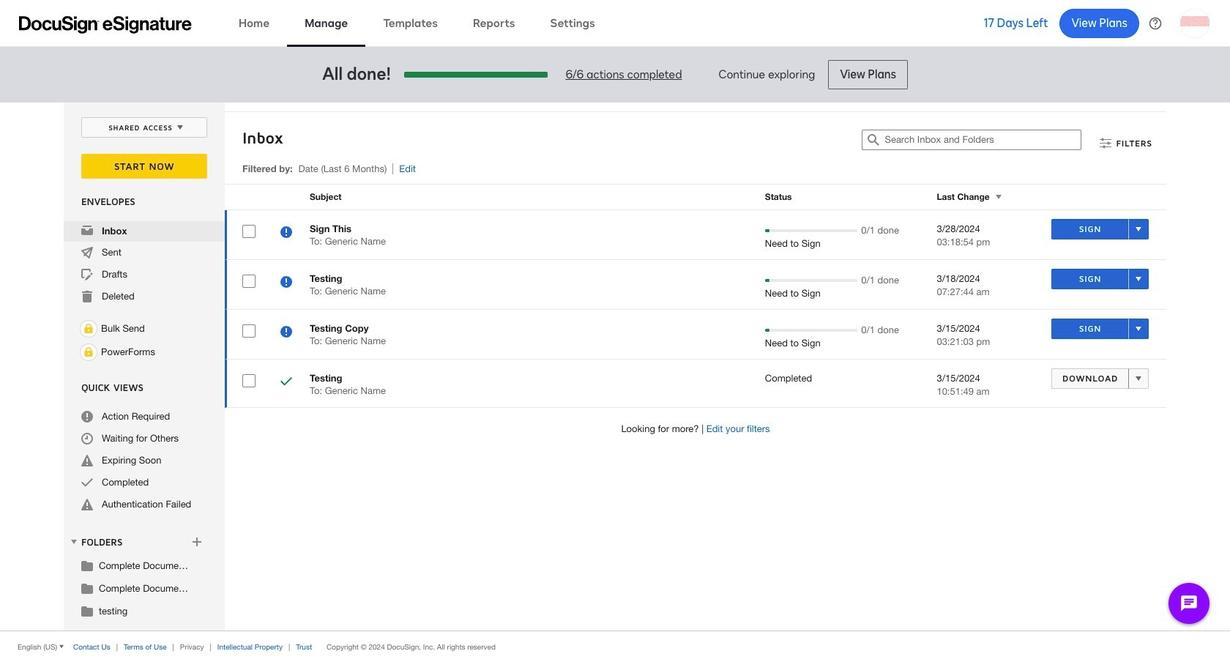 Task type: locate. For each thing, give the bounding box(es) containing it.
lock image
[[80, 344, 97, 361]]

sent image
[[81, 247, 93, 259]]

1 folder image from the top
[[81, 560, 93, 572]]

need to sign image
[[281, 226, 292, 240], [281, 276, 292, 290], [281, 326, 292, 340]]

alert image
[[81, 455, 93, 467], [81, 499, 93, 511]]

1 vertical spatial alert image
[[81, 499, 93, 511]]

0 vertical spatial need to sign image
[[281, 226, 292, 240]]

2 vertical spatial need to sign image
[[281, 326, 292, 340]]

1 vertical spatial need to sign image
[[281, 276, 292, 290]]

folder image down folder image
[[81, 605, 93, 617]]

folder image
[[81, 560, 93, 572], [81, 605, 93, 617]]

alert image down completed image
[[81, 499, 93, 511]]

0 vertical spatial alert image
[[81, 455, 93, 467]]

folder image up folder image
[[81, 560, 93, 572]]

alert image down the clock icon
[[81, 455, 93, 467]]

1 alert image from the top
[[81, 455, 93, 467]]

draft image
[[81, 269, 93, 281]]

Search Inbox and Folders text field
[[885, 130, 1082, 149]]

1 vertical spatial folder image
[[81, 605, 93, 617]]

view folders image
[[68, 536, 80, 548]]

action required image
[[81, 411, 93, 423]]

more info region
[[0, 631, 1231, 662]]

0 vertical spatial folder image
[[81, 560, 93, 572]]



Task type: vqa. For each thing, say whether or not it's contained in the screenshot.
sent image
yes



Task type: describe. For each thing, give the bounding box(es) containing it.
your uploaded profile image image
[[1181, 8, 1210, 38]]

inbox image
[[81, 225, 93, 237]]

1 need to sign image from the top
[[281, 226, 292, 240]]

2 need to sign image from the top
[[281, 276, 292, 290]]

2 alert image from the top
[[81, 499, 93, 511]]

trash image
[[81, 291, 93, 303]]

3 need to sign image from the top
[[281, 326, 292, 340]]

folder image
[[81, 583, 93, 594]]

2 folder image from the top
[[81, 605, 93, 617]]

completed image
[[281, 376, 292, 390]]

clock image
[[81, 433, 93, 445]]

lock image
[[80, 320, 97, 338]]

completed image
[[81, 477, 93, 489]]

docusign esignature image
[[19, 16, 192, 33]]

secondary navigation region
[[64, 103, 1171, 631]]



